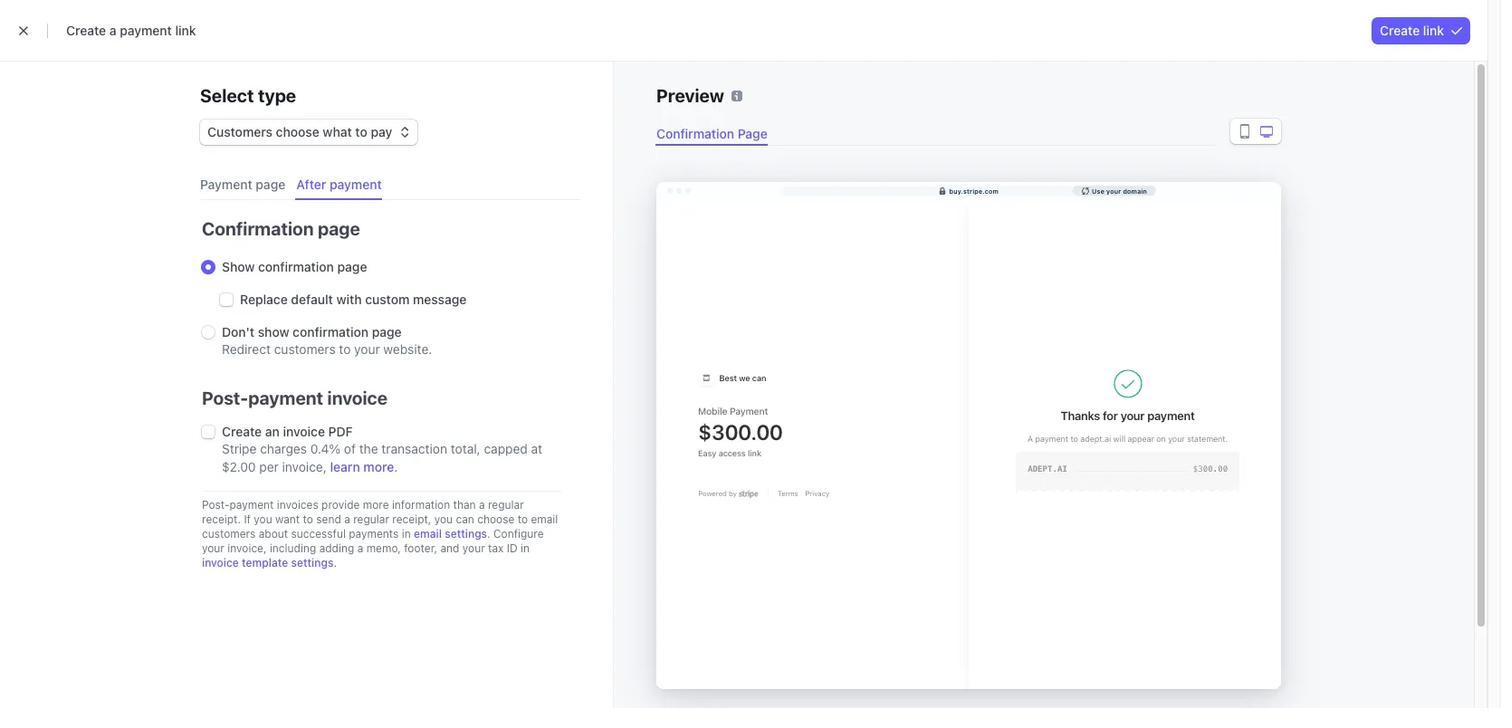 Task type: vqa. For each thing, say whether or not it's contained in the screenshot.
HELP "image"
no



Task type: describe. For each thing, give the bounding box(es) containing it.
invoice for payment
[[327, 388, 388, 408]]

stripe charges 0.4% of the transaction total, capped at $2.00 per invoice,
[[222, 441, 543, 475]]

invoice template settings link
[[202, 556, 334, 570]]

pdf
[[328, 424, 353, 439]]

1 link from the left
[[175, 23, 196, 38]]

an
[[265, 424, 280, 439]]

configure
[[494, 527, 544, 541]]

invoice inside '. configure your invoice, including adding a memo, footer, and your tax id in invoice template settings .'
[[202, 556, 239, 570]]

0.4%
[[310, 441, 341, 456]]

post-payment invoices provide more information than a regular receipt. if you want to send a regular receipt, you can choose to email customers about successful payments in
[[202, 498, 558, 541]]

can
[[456, 513, 474, 526]]

confirmation inside don't show confirmation page redirect customers to your website.
[[293, 324, 369, 340]]

post- for post-payment invoices provide more information than a regular receipt. if you want to send a regular receipt, you can choose to email customers about successful payments in
[[202, 498, 230, 512]]

create for create an invoice pdf
[[222, 424, 262, 439]]

0 vertical spatial confirmation
[[258, 259, 334, 274]]

payment link settings tab list
[[193, 170, 581, 200]]

create a payment link
[[66, 23, 196, 38]]

0 vertical spatial regular
[[488, 498, 524, 512]]

page inside don't show confirmation page redirect customers to your website.
[[372, 324, 402, 340]]

if
[[244, 513, 251, 526]]

to up configure
[[518, 513, 528, 526]]

create for create a payment link
[[66, 23, 106, 38]]

0 horizontal spatial email
[[414, 527, 442, 541]]

page inside 'payment page' button
[[256, 177, 286, 192]]

including
[[270, 542, 316, 555]]

page
[[738, 126, 768, 141]]

more inside post-payment invoices provide more information than a regular receipt. if you want to send a regular receipt, you can choose to email customers about successful payments in
[[363, 498, 389, 512]]

choose inside post-payment invoices provide more information than a regular receipt. if you want to send a regular receipt, you can choose to email customers about successful payments in
[[477, 513, 515, 526]]

in inside post-payment invoices provide more information than a regular receipt. if you want to send a regular receipt, you can choose to email customers about successful payments in
[[402, 527, 411, 541]]

message
[[413, 292, 467, 307]]

to inside don't show confirmation page redirect customers to your website.
[[339, 341, 351, 357]]

after payment button
[[289, 170, 393, 200]]

don't
[[222, 324, 255, 340]]

learn
[[330, 459, 360, 475]]

at
[[531, 441, 543, 456]]

charges
[[260, 441, 307, 456]]

create for create link
[[1380, 23, 1420, 38]]

confirmation page button
[[657, 123, 779, 146]]

to down the invoices on the left of page
[[303, 513, 313, 526]]

and
[[441, 542, 460, 555]]

use
[[1092, 187, 1105, 194]]

customers choose what to pay
[[207, 124, 392, 139]]

send
[[316, 513, 341, 526]]

create link button
[[1373, 17, 1470, 43]]

0 horizontal spatial regular
[[353, 513, 389, 526]]

payment
[[200, 177, 252, 192]]

1 you from the left
[[254, 513, 272, 526]]

stripe
[[222, 441, 257, 456]]

invoice, inside stripe charges 0.4% of the transaction total, capped at $2.00 per invoice,
[[282, 459, 327, 475]]

2 you from the left
[[435, 513, 453, 526]]

customers
[[207, 124, 273, 139]]

use your domain
[[1092, 187, 1148, 194]]

than
[[453, 498, 476, 512]]

invoices
[[277, 498, 319, 512]]

footer,
[[404, 542, 438, 555]]

page down after payment button
[[318, 218, 360, 239]]

the
[[359, 441, 378, 456]]

template
[[242, 556, 288, 570]]

payment for after payment
[[330, 177, 382, 192]]

email settings
[[414, 527, 487, 541]]

buy.stripe.com
[[949, 187, 999, 194]]

0 vertical spatial .
[[394, 459, 398, 475]]

page up replace default with custom message
[[337, 259, 367, 274]]

create link
[[1380, 23, 1445, 38]]

provide
[[322, 498, 360, 512]]

confirmation for confirmation page
[[657, 126, 735, 141]]

preview
[[657, 85, 724, 106]]

adding
[[319, 542, 354, 555]]



Task type: locate. For each thing, give the bounding box(es) containing it.
domain
[[1123, 187, 1148, 194]]

1 vertical spatial choose
[[477, 513, 515, 526]]

page up the website.
[[372, 324, 402, 340]]

memo,
[[366, 542, 401, 555]]

invoice up charges
[[283, 424, 325, 439]]

1 vertical spatial settings
[[291, 556, 334, 570]]

0 vertical spatial in
[[402, 527, 411, 541]]

1 vertical spatial post-
[[202, 498, 230, 512]]

website.
[[384, 341, 432, 357]]

1 horizontal spatial .
[[394, 459, 398, 475]]

customers down 'receipt.'
[[202, 527, 256, 541]]

customers choose what to pay button
[[200, 116, 418, 145]]

1 horizontal spatial customers
[[274, 341, 336, 357]]

$2.00
[[222, 459, 256, 475]]

page
[[256, 177, 286, 192], [318, 218, 360, 239], [337, 259, 367, 274], [372, 324, 402, 340]]

to
[[355, 124, 368, 139], [339, 341, 351, 357], [303, 513, 313, 526], [518, 513, 528, 526]]

regular up configure
[[488, 498, 524, 512]]

1 horizontal spatial email
[[531, 513, 558, 526]]

what
[[323, 124, 352, 139]]

1 vertical spatial regular
[[353, 513, 389, 526]]

customers down show
[[274, 341, 336, 357]]

settings
[[445, 527, 487, 541], [291, 556, 334, 570]]

id
[[507, 542, 518, 555]]

after payment
[[296, 177, 382, 192]]

receipt,
[[392, 513, 431, 526]]

choose left what
[[276, 124, 320, 139]]

successful
[[291, 527, 346, 541]]

customers inside post-payment invoices provide more information than a regular receipt. if you want to send a regular receipt, you can choose to email customers about successful payments in
[[202, 527, 256, 541]]

your inside button
[[1107, 187, 1121, 194]]

post- inside post-payment invoices provide more information than a regular receipt. if you want to send a regular receipt, you can choose to email customers about successful payments in
[[202, 498, 230, 512]]

your
[[1107, 187, 1121, 194], [354, 341, 380, 357], [202, 542, 225, 555], [463, 542, 485, 555]]

0 vertical spatial confirmation
[[657, 126, 735, 141]]

link
[[175, 23, 196, 38], [1424, 23, 1445, 38]]

1 horizontal spatial link
[[1424, 23, 1445, 38]]

choose
[[276, 124, 320, 139], [477, 513, 515, 526]]

create an invoice pdf
[[222, 424, 353, 439]]

show confirmation page
[[222, 259, 367, 274]]

0 horizontal spatial settings
[[291, 556, 334, 570]]

your left tax at bottom left
[[463, 542, 485, 555]]

0 vertical spatial customers
[[274, 341, 336, 357]]

invoice for an
[[283, 424, 325, 439]]

email inside post-payment invoices provide more information than a regular receipt. if you want to send a regular receipt, you can choose to email customers about successful payments in
[[531, 513, 558, 526]]

capped
[[484, 441, 528, 456]]

redirect
[[222, 341, 271, 357]]

post-payment invoice
[[202, 388, 388, 408]]

. up tax at bottom left
[[487, 527, 491, 541]]

a
[[109, 23, 116, 38], [479, 498, 485, 512], [344, 513, 350, 526], [357, 542, 363, 555]]

in down receipt,
[[402, 527, 411, 541]]

1 vertical spatial invoice
[[283, 424, 325, 439]]

customers inside don't show confirmation page redirect customers to your website.
[[274, 341, 336, 357]]

your left the website.
[[354, 341, 380, 357]]

select
[[200, 85, 254, 106]]

1 vertical spatial more
[[363, 498, 389, 512]]

confirmation
[[258, 259, 334, 274], [293, 324, 369, 340]]

.
[[394, 459, 398, 475], [487, 527, 491, 541], [334, 556, 337, 570]]

learn more link
[[330, 459, 394, 475]]

1 horizontal spatial invoice,
[[282, 459, 327, 475]]

show
[[222, 259, 255, 274]]

in right "id" on the left of page
[[521, 542, 530, 555]]

regular up payments
[[353, 513, 389, 526]]

2 horizontal spatial invoice
[[327, 388, 388, 408]]

invoice down 'receipt.'
[[202, 556, 239, 570]]

0 horizontal spatial choose
[[276, 124, 320, 139]]

choose up configure
[[477, 513, 515, 526]]

post- up stripe
[[202, 388, 248, 408]]

0 horizontal spatial customers
[[202, 527, 256, 541]]

settings down can
[[445, 527, 487, 541]]

in
[[402, 527, 411, 541], [521, 542, 530, 555]]

1 horizontal spatial you
[[435, 513, 453, 526]]

pay
[[371, 124, 392, 139]]

1 horizontal spatial confirmation
[[657, 126, 735, 141]]

2 link from the left
[[1424, 23, 1445, 38]]

email
[[531, 513, 558, 526], [414, 527, 442, 541]]

link inside create link button
[[1424, 23, 1445, 38]]

confirmation page
[[657, 126, 768, 141]]

1 vertical spatial confirmation
[[293, 324, 369, 340]]

confirmation up show
[[202, 218, 314, 239]]

1 post- from the top
[[202, 388, 248, 408]]

of
[[344, 441, 356, 456]]

payment page button
[[193, 170, 296, 200]]

confirmation page
[[202, 218, 360, 239]]

1 vertical spatial invoice,
[[228, 542, 267, 555]]

learn more .
[[330, 459, 398, 475]]

1 horizontal spatial regular
[[488, 498, 524, 512]]

post- for post-payment invoice
[[202, 388, 248, 408]]

select type
[[200, 85, 296, 106]]

0 horizontal spatial invoice
[[202, 556, 239, 570]]

2 horizontal spatial create
[[1380, 23, 1420, 38]]

your down 'receipt.'
[[202, 542, 225, 555]]

in inside '. configure your invoice, including adding a memo, footer, and your tax id in invoice template settings .'
[[521, 542, 530, 555]]

0 horizontal spatial confirmation
[[202, 218, 314, 239]]

to left the pay
[[355, 124, 368, 139]]

tax
[[488, 542, 504, 555]]

after
[[296, 177, 326, 192]]

2 horizontal spatial .
[[487, 527, 491, 541]]

want
[[275, 513, 300, 526]]

2 post- from the top
[[202, 498, 230, 512]]

1 horizontal spatial settings
[[445, 527, 487, 541]]

confirmation inside button
[[657, 126, 735, 141]]

you up email settings
[[435, 513, 453, 526]]

0 horizontal spatial create
[[66, 23, 106, 38]]

payment page
[[200, 177, 286, 192]]

0 horizontal spatial in
[[402, 527, 411, 541]]

email settings link
[[414, 527, 487, 541]]

more up payments
[[363, 498, 389, 512]]

receipt.
[[202, 513, 241, 526]]

payment for post-payment invoice
[[248, 388, 323, 408]]

confirmation down preview at the top left of page
[[657, 126, 735, 141]]

more down the
[[364, 459, 394, 475]]

default
[[291, 292, 333, 307]]

show
[[258, 324, 289, 340]]

a inside '. configure your invoice, including adding a memo, footer, and your tax id in invoice template settings .'
[[357, 542, 363, 555]]

payments
[[349, 527, 399, 541]]

confirmation down with
[[293, 324, 369, 340]]

confirmation
[[657, 126, 735, 141], [202, 218, 314, 239]]

more
[[364, 459, 394, 475], [363, 498, 389, 512]]

0 horizontal spatial .
[[334, 556, 337, 570]]

custom
[[365, 292, 410, 307]]

regular
[[488, 498, 524, 512], [353, 513, 389, 526]]

1 horizontal spatial create
[[222, 424, 262, 439]]

payment for post-payment invoices provide more information than a regular receipt. if you want to send a regular receipt, you can choose to email customers about successful payments in
[[230, 498, 274, 512]]

0 vertical spatial invoice,
[[282, 459, 327, 475]]

1 vertical spatial .
[[487, 527, 491, 541]]

about
[[259, 527, 288, 541]]

settings inside '. configure your invoice, including adding a memo, footer, and your tax id in invoice template settings .'
[[291, 556, 334, 570]]

with
[[336, 292, 362, 307]]

create inside button
[[1380, 23, 1420, 38]]

2 vertical spatial invoice
[[202, 556, 239, 570]]

1 vertical spatial customers
[[202, 527, 256, 541]]

email up configure
[[531, 513, 558, 526]]

invoice, inside '. configure your invoice, including adding a memo, footer, and your tax id in invoice template settings .'
[[228, 542, 267, 555]]

payment inside post-payment invoices provide more information than a regular receipt. if you want to send a regular receipt, you can choose to email customers about successful payments in
[[230, 498, 274, 512]]

you right if
[[254, 513, 272, 526]]

confirmation for confirmation page
[[202, 218, 314, 239]]

use your domain button
[[1073, 186, 1157, 196]]

1 horizontal spatial choose
[[477, 513, 515, 526]]

your inside don't show confirmation page redirect customers to your website.
[[354, 341, 380, 357]]

page left after
[[256, 177, 286, 192]]

0 horizontal spatial invoice,
[[228, 542, 267, 555]]

. configure your invoice, including adding a memo, footer, and your tax id in invoice template settings .
[[202, 527, 544, 570]]

choose inside popup button
[[276, 124, 320, 139]]

to down with
[[339, 341, 351, 357]]

. down transaction
[[394, 459, 398, 475]]

0 vertical spatial email
[[531, 513, 558, 526]]

0 horizontal spatial you
[[254, 513, 272, 526]]

replace default with custom message
[[240, 292, 467, 307]]

create
[[66, 23, 106, 38], [1380, 23, 1420, 38], [222, 424, 262, 439]]

transaction
[[382, 441, 447, 456]]

information
[[392, 498, 450, 512]]

1 vertical spatial confirmation
[[202, 218, 314, 239]]

type
[[258, 85, 296, 106]]

1 horizontal spatial invoice
[[283, 424, 325, 439]]

1 vertical spatial in
[[521, 542, 530, 555]]

. down adding at the left bottom
[[334, 556, 337, 570]]

0 vertical spatial settings
[[445, 527, 487, 541]]

invoice, up template
[[228, 542, 267, 555]]

0 vertical spatial choose
[[276, 124, 320, 139]]

replace
[[240, 292, 288, 307]]

per
[[259, 459, 279, 475]]

1 vertical spatial email
[[414, 527, 442, 541]]

0 horizontal spatial link
[[175, 23, 196, 38]]

email up footer,
[[414, 527, 442, 541]]

0 vertical spatial invoice
[[327, 388, 388, 408]]

invoice,
[[282, 459, 327, 475], [228, 542, 267, 555]]

payment
[[120, 23, 172, 38], [330, 177, 382, 192], [248, 388, 323, 408], [230, 498, 274, 512]]

0 vertical spatial more
[[364, 459, 394, 475]]

2 vertical spatial .
[[334, 556, 337, 570]]

to inside customers choose what to pay popup button
[[355, 124, 368, 139]]

0 vertical spatial post-
[[202, 388, 248, 408]]

payment inside button
[[330, 177, 382, 192]]

settings down "including"
[[291, 556, 334, 570]]

post- up 'receipt.'
[[202, 498, 230, 512]]

confirmation up default on the left of the page
[[258, 259, 334, 274]]

your right use
[[1107, 187, 1121, 194]]

don't show confirmation page redirect customers to your website.
[[222, 324, 432, 357]]

invoice, down charges
[[282, 459, 327, 475]]

customers
[[274, 341, 336, 357], [202, 527, 256, 541]]

invoice up pdf
[[327, 388, 388, 408]]

1 horizontal spatial in
[[521, 542, 530, 555]]

total,
[[451, 441, 481, 456]]



